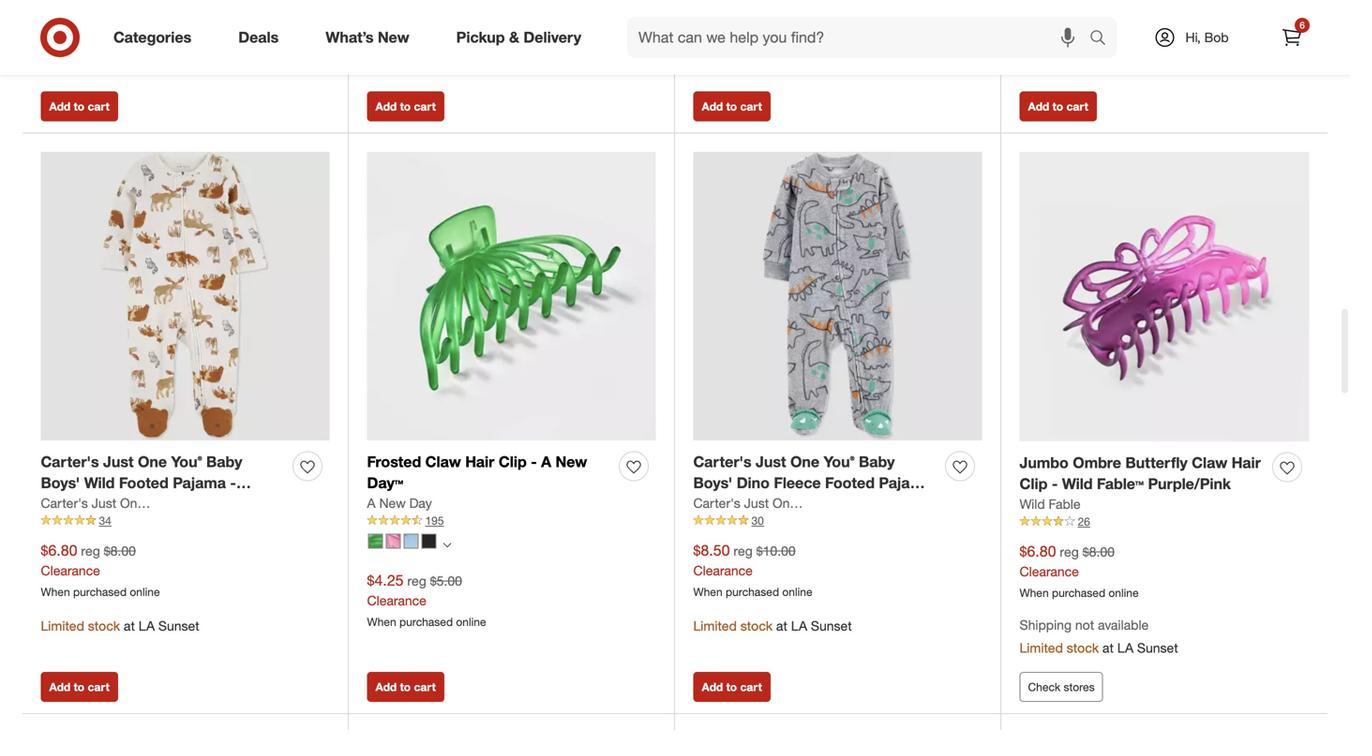 Task type: vqa. For each thing, say whether or not it's contained in the screenshot.
SALE
no



Task type: locate. For each thing, give the bounding box(es) containing it.
clip down jumbo
[[1020, 475, 1048, 494]]

add to cart
[[49, 99, 110, 113], [376, 99, 436, 113], [702, 99, 762, 113], [1028, 99, 1089, 113], [49, 681, 110, 695], [376, 681, 436, 695], [702, 681, 762, 695]]

just up 30
[[744, 495, 769, 512]]

$6.80 down brown/cream
[[41, 542, 77, 560]]

0 horizontal spatial carter's just one you link
[[41, 494, 170, 513]]

claw
[[426, 453, 461, 471], [1192, 454, 1228, 472]]

one inside the carter's just one you®️ baby boys' wild footed pajama - brown/cream
[[138, 453, 167, 471]]

exclusions apply. link
[[45, 36, 147, 52], [1025, 36, 1126, 53]]

0 horizontal spatial carter's just one you
[[41, 495, 170, 512]]

* up not
[[41, 36, 45, 52]]

claw inside jumbo ombre butterfly claw hair clip - wild fable™ purple/pink
[[1192, 454, 1228, 472]]

2 baby from the left
[[859, 453, 895, 471]]

wild up brown/cream
[[84, 474, 115, 493]]

shipping not available limited stock at  la sunset
[[1020, 617, 1179, 657]]

1 vertical spatial stores
[[1064, 681, 1095, 695]]

online down $5.00
[[456, 615, 486, 629]]

clearance down $4.25
[[367, 593, 427, 609]]

free left search
[[1020, 17, 1046, 33]]

fable
[[1049, 496, 1081, 513]]

available left in
[[66, 58, 116, 74]]

claw inside frosted claw hair clip - a new day™
[[426, 453, 461, 471]]

0 horizontal spatial $6.80 reg $8.00 clearance when purchased online
[[41, 542, 160, 599]]

* up in
[[121, 16, 125, 32]]

1 horizontal spatial *
[[121, 16, 125, 32]]

0 horizontal spatial baby
[[206, 453, 242, 471]]

purchased for fable™
[[1052, 586, 1106, 600]]

- up 34 "link"
[[230, 474, 236, 493]]

available inside free shipping * * exclusions apply. not available in stores
[[66, 58, 116, 74]]

free for exclusions
[[1020, 17, 1046, 33]]

free shipping * * exclusions apply. not available in stores
[[41, 16, 170, 74]]

1 vertical spatial available
[[1098, 617, 1149, 633]]

clip
[[499, 453, 527, 471], [1020, 475, 1048, 494]]

gray
[[704, 496, 737, 514]]

* left hi,
[[1100, 17, 1104, 33]]

0 vertical spatial new
[[378, 28, 410, 46]]

footed
[[119, 474, 169, 493], [825, 474, 875, 493]]

$6.80 for carter's just one you®️ baby boys' wild footed pajama - brown/cream
[[41, 542, 77, 560]]

6 link
[[1272, 17, 1313, 58]]

$6.80 for jumbo ombre butterfly claw hair clip - wild fable™ purple/pink
[[1020, 543, 1057, 561]]

1 footed from the left
[[119, 474, 169, 493]]

*
[[121, 16, 125, 32], [1100, 17, 1104, 33], [41, 36, 45, 52]]

boys' up brown/cream
[[41, 474, 80, 493]]

apply. inside free shipping * * exclusions apply. not available in stores
[[112, 36, 147, 52]]

1 horizontal spatial stores
[[1064, 681, 1095, 695]]

6
[[1300, 19, 1305, 31]]

0 horizontal spatial $6.80
[[41, 542, 77, 560]]

frosted claw hair clip - a new day™ image
[[367, 152, 656, 441], [367, 152, 656, 441]]

1 you from the left
[[148, 495, 170, 512]]

a inside frosted claw hair clip - a new day™
[[541, 453, 552, 471]]

when for jumbo ombre butterfly claw hair clip - wild fable™ purple/pink
[[1020, 586, 1049, 600]]

$6.80 reg $8.00 clearance when purchased online down 26
[[1020, 543, 1139, 600]]

0 horizontal spatial claw
[[426, 453, 461, 471]]

online inside "$4.25 reg $5.00 clearance when purchased online"
[[456, 615, 486, 629]]

26 link
[[1020, 514, 1310, 530]]

jumbo ombre butterfly claw hair clip - wild fable™ purple/pink image
[[1020, 152, 1310, 442], [1020, 152, 1310, 442]]

2 carter's just one you link from the left
[[694, 494, 823, 513]]

carter's just one you link for wild
[[41, 494, 170, 513]]

apply. left hi,
[[1091, 36, 1126, 53]]

1 carter's just one you from the left
[[41, 495, 170, 512]]

when inside $8.50 reg $10.00 clearance when purchased online
[[694, 585, 723, 599]]

2 boys' from the left
[[694, 474, 733, 493]]

one
[[138, 453, 167, 471], [791, 453, 820, 471], [120, 495, 145, 512], [773, 495, 797, 512]]

available
[[66, 58, 116, 74], [1098, 617, 1149, 633]]

0 horizontal spatial boys'
[[41, 474, 80, 493]]

one inside carter's just one you®️ baby boys' dino fleece footed pajama - gray
[[791, 453, 820, 471]]

limited
[[1020, 59, 1064, 75], [41, 618, 84, 634], [694, 618, 737, 634], [1020, 640, 1064, 657]]

reg left $5.00
[[407, 573, 427, 590]]

purchased down 34
[[73, 585, 127, 599]]

free up not
[[41, 16, 67, 32]]

2 horizontal spatial *
[[1100, 17, 1104, 33]]

carter's just one you link
[[41, 494, 170, 513], [694, 494, 823, 513]]

add to cart button
[[41, 91, 118, 121], [367, 91, 444, 121], [694, 91, 771, 121], [1020, 91, 1097, 121], [41, 673, 118, 703], [367, 673, 444, 703], [694, 673, 771, 703]]

1 horizontal spatial exclusions
[[1025, 36, 1087, 53]]

- left gray
[[694, 496, 700, 514]]

carter's just one you for dino
[[694, 495, 823, 512]]

0 horizontal spatial free
[[41, 16, 67, 32]]

jumbo
[[1020, 454, 1069, 472]]

1 vertical spatial new
[[556, 453, 587, 471]]

new up 195 link
[[556, 453, 587, 471]]

0 horizontal spatial apply.
[[112, 36, 147, 52]]

just up 34
[[92, 495, 116, 512]]

wild up fable
[[1062, 475, 1093, 494]]

baby
[[206, 453, 242, 471], [859, 453, 895, 471]]

to
[[74, 99, 85, 113], [400, 99, 411, 113], [727, 99, 737, 113], [1053, 99, 1064, 113], [74, 681, 85, 695], [400, 681, 411, 695], [727, 681, 737, 695]]

0 horizontal spatial pajama
[[173, 474, 226, 493]]

0 horizontal spatial limited stock at  la sunset
[[41, 618, 199, 634]]

claw up purple/pink
[[1192, 454, 1228, 472]]

stores right check
[[1064, 681, 1095, 695]]

limited stock at  la sunset
[[41, 618, 199, 634], [694, 618, 852, 634]]

clearance for carter's just one you®️ baby boys' wild footed pajama - brown/cream
[[41, 563, 100, 579]]

you®️ inside carter's just one you®️ baby boys' dino fleece footed pajama - gray
[[824, 453, 855, 471]]

clearance
[[41, 563, 100, 579], [694, 563, 753, 579], [1020, 564, 1079, 580], [367, 593, 427, 609]]

1 horizontal spatial carter's just one you link
[[694, 494, 823, 513]]

1 vertical spatial clip
[[1020, 475, 1048, 494]]

shipping inside free shipping * * exclusions apply. not available in stores
[[70, 16, 121, 32]]

$5.00
[[430, 573, 462, 590]]

reg
[[81, 543, 100, 560], [734, 543, 753, 560], [1060, 544, 1079, 561], [407, 573, 427, 590]]

available inside shipping not available limited stock at  la sunset
[[1098, 617, 1149, 633]]

online up shipping not available limited stock at  la sunset
[[1109, 586, 1139, 600]]

1 horizontal spatial footed
[[825, 474, 875, 493]]

wild fable
[[1020, 496, 1081, 513]]

1 horizontal spatial free
[[1020, 17, 1046, 33]]

a
[[541, 453, 552, 471], [367, 495, 376, 512]]

you up 34 "link"
[[148, 495, 170, 512]]

shipping
[[70, 16, 121, 32], [1050, 17, 1100, 33]]

ombre
[[1073, 454, 1122, 472]]

1 horizontal spatial carter's just one you
[[694, 495, 823, 512]]

reg inside "$4.25 reg $5.00 clearance when purchased online"
[[407, 573, 427, 590]]

apply. up in
[[112, 36, 147, 52]]

purchased
[[73, 585, 127, 599], [726, 585, 779, 599], [1052, 586, 1106, 600], [400, 615, 453, 629]]

wild inside the carter's just one you®️ baby boys' wild footed pajama - brown/cream
[[84, 474, 115, 493]]

when for frosted claw hair clip - a new day™
[[367, 615, 396, 629]]

0 vertical spatial stores
[[134, 58, 170, 74]]

reg for day™
[[407, 573, 427, 590]]

footed inside carter's just one you®️ baby boys' dino fleece footed pajama - gray
[[825, 474, 875, 493]]

boys' up gray
[[694, 474, 733, 493]]

wild left fable
[[1020, 496, 1045, 513]]

delivery
[[524, 28, 582, 46]]

2 vertical spatial new
[[379, 495, 406, 512]]

0 vertical spatial available
[[66, 58, 116, 74]]

search button
[[1081, 17, 1127, 62]]

fable™
[[1097, 475, 1144, 494]]

1 carter's just one you link from the left
[[41, 494, 170, 513]]

stock inside shipping not available limited stock at  la sunset
[[1067, 640, 1099, 657]]

new for a new day
[[379, 495, 406, 512]]

2 footed from the left
[[825, 474, 875, 493]]

clearance for jumbo ombre butterfly claw hair clip - wild fable™ purple/pink
[[1020, 564, 1079, 580]]

you®️
[[171, 453, 202, 471], [824, 453, 855, 471]]

just up dino
[[756, 453, 786, 471]]

clearance inside $8.50 reg $10.00 clearance when purchased online
[[694, 563, 753, 579]]

when for carter's just one you®️ baby boys' wild footed pajama - brown/cream
[[41, 585, 70, 599]]

reg for fleece
[[734, 543, 753, 560]]

stores
[[134, 58, 170, 74], [1064, 681, 1095, 695]]

online inside $8.50 reg $10.00 clearance when purchased online
[[783, 585, 813, 599]]

$8.50 reg $10.00 clearance when purchased online
[[694, 542, 813, 599]]

2 you from the left
[[801, 495, 823, 512]]

2 you®️ from the left
[[824, 453, 855, 471]]

195
[[425, 514, 444, 528]]

day™
[[367, 474, 404, 493]]

check stores
[[1028, 681, 1095, 695]]

0 horizontal spatial you
[[148, 495, 170, 512]]

brown/cream
[[41, 496, 140, 514]]

1 horizontal spatial apply.
[[1091, 36, 1126, 53]]

1 horizontal spatial claw
[[1192, 454, 1228, 472]]

online down $10.00
[[783, 585, 813, 599]]

1 horizontal spatial you
[[801, 495, 823, 512]]

carter's just one you link up 30
[[694, 494, 823, 513]]

$6.80 reg $8.00 clearance when purchased online down 34
[[41, 542, 160, 599]]

$8.00
[[104, 543, 136, 560], [1083, 544, 1115, 561]]

free
[[41, 16, 67, 32], [1020, 17, 1046, 33]]

apply.
[[112, 36, 147, 52], [1091, 36, 1126, 53]]

footed up 34 "link"
[[119, 474, 169, 493]]

boys' inside carter's just one you®️ baby boys' dino fleece footed pajama - gray
[[694, 474, 733, 493]]

reg inside $8.50 reg $10.00 clearance when purchased online
[[734, 543, 753, 560]]

0 horizontal spatial exclusions
[[45, 36, 108, 52]]

not
[[41, 58, 62, 74]]

0 horizontal spatial you®️
[[171, 453, 202, 471]]

1 baby from the left
[[206, 453, 242, 471]]

a down the day™
[[367, 495, 376, 512]]

you®️ up 30 link on the right of page
[[824, 453, 855, 471]]

2 limited stock at  la sunset from the left
[[694, 618, 852, 634]]

carter's just one you link up 34
[[41, 494, 170, 513]]

stock
[[1067, 59, 1099, 75], [88, 618, 120, 634], [741, 618, 773, 634], [1067, 640, 1099, 657]]

black image
[[422, 534, 437, 549]]

$8.00 for wild
[[1083, 544, 1115, 561]]

frosted
[[367, 453, 421, 471]]

1 horizontal spatial pajama
[[879, 474, 932, 493]]

0 horizontal spatial available
[[66, 58, 116, 74]]

free shipping * exclusions apply. limited stock at  la sunset
[[1020, 17, 1179, 75]]

exclusions inside free shipping * * exclusions apply. not available in stores
[[45, 36, 108, 52]]

jumbo ombre butterfly claw hair clip - wild fable™ purple/pink link
[[1020, 452, 1266, 495]]

purchased down $10.00
[[726, 585, 779, 599]]

deals
[[238, 28, 279, 46]]

30 link
[[694, 513, 982, 530]]

carter's just one you
[[41, 495, 170, 512], [694, 495, 823, 512]]

$8.00 down 34
[[104, 543, 136, 560]]

$8.00 down 26
[[1083, 544, 1115, 561]]

carter's just one you®️ baby boys' wild footed pajama - brown/cream image
[[41, 152, 330, 441], [41, 152, 330, 441]]

1 horizontal spatial a
[[541, 453, 552, 471]]

- inside frosted claw hair clip - a new day™
[[531, 453, 537, 471]]

clearance inside "$4.25 reg $5.00 clearance when purchased online"
[[367, 593, 427, 609]]

carter's just one you®️ baby boys' dino fleece footed pajama - gray image
[[694, 152, 982, 441], [694, 152, 982, 441]]

1 horizontal spatial shipping
[[1050, 17, 1100, 33]]

0 vertical spatial a
[[541, 453, 552, 471]]

shipping inside free shipping * exclusions apply. limited stock at  la sunset
[[1050, 17, 1100, 33]]

free inside free shipping * * exclusions apply. not available in stores
[[41, 16, 67, 32]]

you down fleece
[[801, 495, 823, 512]]

1 pajama from the left
[[173, 474, 226, 493]]

1 horizontal spatial available
[[1098, 617, 1149, 633]]

1 horizontal spatial baby
[[859, 453, 895, 471]]

1 you®️ from the left
[[171, 453, 202, 471]]

baby up 34 "link"
[[206, 453, 242, 471]]

add
[[49, 99, 71, 113], [376, 99, 397, 113], [702, 99, 723, 113], [1028, 99, 1050, 113], [49, 681, 71, 695], [376, 681, 397, 695], [702, 681, 723, 695]]

butterfly
[[1126, 454, 1188, 472]]

reg down 34
[[81, 543, 100, 560]]

hi, bob
[[1186, 29, 1229, 45]]

just for carter's just one you®️ baby boys' dino fleece footed pajama - gray link
[[756, 453, 786, 471]]

just inside the carter's just one you®️ baby boys' wild footed pajama - brown/cream
[[103, 453, 134, 471]]

$6.80 reg $8.00 clearance when purchased online for wild
[[1020, 543, 1139, 600]]

pajama up 34 "link"
[[173, 474, 226, 493]]

just inside carter's just one you®️ baby boys' dino fleece footed pajama - gray
[[756, 453, 786, 471]]

free inside free shipping * exclusions apply. limited stock at  la sunset
[[1020, 17, 1046, 33]]

carter's
[[41, 453, 99, 471], [694, 453, 752, 471], [41, 495, 88, 512], [694, 495, 741, 512]]

hi,
[[1186, 29, 1201, 45]]

new down the day™
[[379, 495, 406, 512]]

- up wild fable
[[1052, 475, 1058, 494]]

available right not
[[1098, 617, 1149, 633]]

0 horizontal spatial exclusions apply. link
[[45, 36, 147, 52]]

carter's just one you for wild
[[41, 495, 170, 512]]

1 vertical spatial a
[[367, 495, 376, 512]]

0 horizontal spatial wild
[[84, 474, 115, 493]]

purchased down $5.00
[[400, 615, 453, 629]]

$6.80 down wild fable link
[[1020, 543, 1057, 561]]

carter's inside the carter's just one you®️ baby boys' wild footed pajama - brown/cream
[[41, 453, 99, 471]]

when
[[41, 585, 70, 599], [694, 585, 723, 599], [1020, 586, 1049, 600], [367, 615, 396, 629]]

- inside carter's just one you®️ baby boys' dino fleece footed pajama - gray
[[694, 496, 700, 514]]

boys' inside the carter's just one you®️ baby boys' wild footed pajama - brown/cream
[[41, 474, 80, 493]]

2 horizontal spatial wild
[[1062, 475, 1093, 494]]

wild
[[84, 474, 115, 493], [1062, 475, 1093, 494], [1020, 496, 1045, 513]]

reg right $8.50
[[734, 543, 753, 560]]

a up 195 link
[[541, 453, 552, 471]]

new right what's
[[378, 28, 410, 46]]

hair
[[465, 453, 495, 471], [1232, 454, 1261, 472]]

1 horizontal spatial clip
[[1020, 475, 1048, 494]]

limited inside free shipping * exclusions apply. limited stock at  la sunset
[[1020, 59, 1064, 75]]

0 horizontal spatial clip
[[499, 453, 527, 471]]

-
[[531, 453, 537, 471], [230, 474, 236, 493], [1052, 475, 1058, 494], [694, 496, 700, 514]]

0 horizontal spatial stores
[[134, 58, 170, 74]]

claw up day at left
[[426, 453, 461, 471]]

2 pajama from the left
[[879, 474, 932, 493]]

you®️ up 34 "link"
[[171, 453, 202, 471]]

reg down 26
[[1060, 544, 1079, 561]]

la
[[1118, 59, 1134, 75], [139, 618, 155, 634], [791, 618, 808, 634], [1118, 640, 1134, 657]]

$4.25
[[367, 572, 404, 590]]

carter's just one you up 34
[[41, 495, 170, 512]]

34 link
[[41, 513, 330, 530]]

- up 195 link
[[531, 453, 537, 471]]

hair up 195 link
[[465, 453, 495, 471]]

$6.80 reg $8.00 clearance when purchased online
[[41, 542, 160, 599], [1020, 543, 1139, 600]]

footed up 30 link on the right of page
[[825, 474, 875, 493]]

0 horizontal spatial $8.00
[[104, 543, 136, 560]]

$6.80
[[41, 542, 77, 560], [1020, 543, 1057, 561]]

baby inside carter's just one you®️ baby boys' dino fleece footed pajama - gray
[[859, 453, 895, 471]]

wild inside jumbo ombre butterfly claw hair clip - wild fable™ purple/pink
[[1062, 475, 1093, 494]]

0 horizontal spatial a
[[367, 495, 376, 512]]

baby up 30 link on the right of page
[[859, 453, 895, 471]]

$10.00
[[757, 543, 796, 560]]

1 horizontal spatial boys'
[[694, 474, 733, 493]]

just up brown/cream
[[103, 453, 134, 471]]

online
[[130, 585, 160, 599], [783, 585, 813, 599], [1109, 586, 1139, 600], [456, 615, 486, 629]]

purchased up not
[[1052, 586, 1106, 600]]

pajama inside the carter's just one you®️ baby boys' wild footed pajama - brown/cream
[[173, 474, 226, 493]]

stores right in
[[134, 58, 170, 74]]

you®️ inside the carter's just one you®️ baby boys' wild footed pajama - brown/cream
[[171, 453, 202, 471]]

just for wild's "carter's just one you" link
[[92, 495, 116, 512]]

cart
[[88, 99, 110, 113], [414, 99, 436, 113], [740, 99, 762, 113], [1067, 99, 1089, 113], [88, 681, 110, 695], [414, 681, 436, 695], [740, 681, 762, 695]]

pink image
[[386, 534, 401, 549]]

0 vertical spatial clip
[[499, 453, 527, 471]]

what's new link
[[310, 17, 433, 58]]

boys'
[[41, 474, 80, 493], [694, 474, 733, 493]]

0 horizontal spatial hair
[[465, 453, 495, 471]]

pajama
[[173, 474, 226, 493], [879, 474, 932, 493]]

1 horizontal spatial you®️
[[824, 453, 855, 471]]

pajama up 30 link on the right of page
[[879, 474, 932, 493]]

you®️ for pajama
[[171, 453, 202, 471]]

clearance up "shipping"
[[1020, 564, 1079, 580]]

new inside 'link'
[[378, 28, 410, 46]]

when inside "$4.25 reg $5.00 clearance when purchased online"
[[367, 615, 396, 629]]

online down 34 "link"
[[130, 585, 160, 599]]

clearance down $8.50
[[694, 563, 753, 579]]

1 limited stock at  la sunset from the left
[[41, 618, 199, 634]]

1 horizontal spatial hair
[[1232, 454, 1261, 472]]

new
[[378, 28, 410, 46], [556, 453, 587, 471], [379, 495, 406, 512]]

one for carter's just one you®️ baby boys' dino fleece footed pajama - gray link
[[791, 453, 820, 471]]

carter's just one you up 30
[[694, 495, 823, 512]]

baby inside the carter's just one you®️ baby boys' wild footed pajama - brown/cream
[[206, 453, 242, 471]]

2 carter's just one you from the left
[[694, 495, 823, 512]]

exclusions inside free shipping * exclusions apply. limited stock at  la sunset
[[1025, 36, 1087, 53]]

0 horizontal spatial footed
[[119, 474, 169, 493]]

1 horizontal spatial $6.80 reg $8.00 clearance when purchased online
[[1020, 543, 1139, 600]]

1 horizontal spatial $8.00
[[1083, 544, 1115, 561]]

$8.00 for footed
[[104, 543, 136, 560]]

* inside free shipping * exclusions apply. limited stock at  la sunset
[[1100, 17, 1104, 33]]

clearance down 34
[[41, 563, 100, 579]]

just
[[103, 453, 134, 471], [756, 453, 786, 471], [92, 495, 116, 512], [744, 495, 769, 512]]

frosted claw hair clip - a new day™ link
[[367, 451, 612, 494]]

clip up 195 link
[[499, 453, 527, 471]]

0 horizontal spatial shipping
[[70, 16, 121, 32]]

1 horizontal spatial limited stock at  la sunset
[[694, 618, 852, 634]]

1 horizontal spatial $6.80
[[1020, 543, 1057, 561]]

purchased for footed
[[726, 585, 779, 599]]

1 boys' from the left
[[41, 474, 80, 493]]

purchased inside $8.50 reg $10.00 clearance when purchased online
[[726, 585, 779, 599]]

carter's just one you®️ baby boys' dino fleece footed pajama - gray
[[694, 453, 932, 514]]

hair right 'butterfly'
[[1232, 454, 1261, 472]]



Task type: describe. For each thing, give the bounding box(es) containing it.
$6.80 reg $8.00 clearance when purchased online for footed
[[41, 542, 160, 599]]

all colors image
[[443, 541, 452, 550]]

new for what's new
[[378, 28, 410, 46]]

34
[[99, 514, 111, 528]]

limited stock at  la sunset for $6.80
[[41, 618, 199, 634]]

a new day link
[[367, 494, 432, 513]]

pickup & delivery
[[456, 28, 582, 46]]

a new day
[[367, 495, 432, 512]]

* for exclusions
[[121, 16, 125, 32]]

la inside free shipping * exclusions apply. limited stock at  la sunset
[[1118, 59, 1134, 75]]

green image
[[368, 534, 383, 549]]

reg for footed
[[81, 543, 100, 560]]

clip inside frosted claw hair clip - a new day™
[[499, 453, 527, 471]]

baby for pajama
[[206, 453, 242, 471]]

carter's inside carter's just one you®️ baby boys' dino fleece footed pajama - gray
[[694, 453, 752, 471]]

clip inside jumbo ombre butterfly claw hair clip - wild fable™ purple/pink
[[1020, 475, 1048, 494]]

pickup & delivery link
[[440, 17, 605, 58]]

shipping for apply.
[[1050, 17, 1100, 33]]

you for fleece
[[801, 495, 823, 512]]

What can we help you find? suggestions appear below search field
[[627, 17, 1095, 58]]

you®️ for footed
[[824, 453, 855, 471]]

just for carter's just one you®️ baby boys' wild footed pajama - brown/cream link
[[103, 453, 134, 471]]

1 horizontal spatial exclusions apply. link
[[1025, 36, 1126, 53]]

not
[[1076, 617, 1095, 633]]

all colors element
[[443, 539, 452, 550]]

&
[[509, 28, 520, 46]]

jumbo ombre butterfly claw hair clip - wild fable™ purple/pink
[[1020, 454, 1261, 494]]

online for fable™
[[1109, 586, 1139, 600]]

pickup
[[456, 28, 505, 46]]

check stores button
[[1020, 673, 1104, 703]]

wild fable link
[[1020, 495, 1081, 514]]

day
[[409, 495, 432, 512]]

26
[[1078, 515, 1091, 529]]

when for carter's just one you®️ baby boys' dino fleece footed pajama - gray
[[694, 585, 723, 599]]

at inside shipping not available limited stock at  la sunset
[[1103, 640, 1114, 657]]

apply. inside free shipping * exclusions apply. limited stock at  la sunset
[[1091, 36, 1126, 53]]

new inside frosted claw hair clip - a new day™
[[556, 453, 587, 471]]

one for carter's just one you®️ baby boys' wild footed pajama - brown/cream link
[[138, 453, 167, 471]]

fleece
[[774, 474, 821, 493]]

boys' for brown/cream
[[41, 474, 80, 493]]

online for footed
[[783, 585, 813, 599]]

stock inside free shipping * exclusions apply. limited stock at  la sunset
[[1067, 59, 1099, 75]]

boys' for -
[[694, 474, 733, 493]]

shipping for exclusions
[[70, 16, 121, 32]]

clearance for carter's just one you®️ baby boys' dino fleece footed pajama - gray
[[694, 563, 753, 579]]

- inside the carter's just one you®️ baby boys' wild footed pajama - brown/cream
[[230, 474, 236, 493]]

- inside jumbo ombre butterfly claw hair clip - wild fable™ purple/pink
[[1052, 475, 1058, 494]]

limited inside shipping not available limited stock at  la sunset
[[1020, 640, 1064, 657]]

stores inside button
[[1064, 681, 1095, 695]]

la inside shipping not available limited stock at  la sunset
[[1118, 640, 1134, 657]]

hair inside jumbo ombre butterfly claw hair clip - wild fable™ purple/pink
[[1232, 454, 1261, 472]]

purchased for pajama
[[73, 585, 127, 599]]

what's new
[[326, 28, 410, 46]]

pajama inside carter's just one you®️ baby boys' dino fleece footed pajama - gray
[[879, 474, 932, 493]]

online for pajama
[[130, 585, 160, 599]]

categories
[[113, 28, 192, 46]]

sunset inside free shipping * exclusions apply. limited stock at  la sunset
[[1138, 59, 1179, 75]]

stores inside free shipping * * exclusions apply. not available in stores
[[134, 58, 170, 74]]

you for footed
[[148, 495, 170, 512]]

195 link
[[367, 513, 656, 530]]

footed inside the carter's just one you®️ baby boys' wild footed pajama - brown/cream
[[119, 474, 169, 493]]

one for "carter's just one you" link related to dino
[[773, 495, 797, 512]]

baby for footed
[[859, 453, 895, 471]]

bob
[[1205, 29, 1229, 45]]

1 horizontal spatial wild
[[1020, 496, 1045, 513]]

$8.50
[[694, 542, 730, 560]]

one for wild's "carter's just one you" link
[[120, 495, 145, 512]]

free for *
[[41, 16, 67, 32]]

clearance for frosted claw hair clip - a new day™
[[367, 593, 427, 609]]

search
[[1081, 30, 1127, 48]]

purchased inside "$4.25 reg $5.00 clearance when purchased online"
[[400, 615, 453, 629]]

blue image
[[404, 534, 419, 549]]

categories link
[[98, 17, 215, 58]]

* for apply.
[[1100, 17, 1104, 33]]

sunset inside shipping not available limited stock at  la sunset
[[1138, 640, 1179, 657]]

shipping
[[1020, 617, 1072, 633]]

carter's just one you link for dino
[[694, 494, 823, 513]]

at inside free shipping * exclusions apply. limited stock at  la sunset
[[1103, 59, 1114, 75]]

purple/pink
[[1149, 475, 1231, 494]]

0 horizontal spatial *
[[41, 36, 45, 52]]

check
[[1028, 681, 1061, 695]]

in
[[120, 58, 130, 74]]

$4.25 reg $5.00 clearance when purchased online
[[367, 572, 486, 629]]

carter's just one you®️ baby boys' wild footed pajama - brown/cream
[[41, 453, 242, 514]]

deals link
[[222, 17, 302, 58]]

carter's just one you®️ baby boys' dino fleece footed pajama - gray link
[[694, 451, 938, 514]]

limited stock at  la sunset for $8.50
[[694, 618, 852, 634]]

dino
[[737, 474, 770, 493]]

frosted claw hair clip - a new day™
[[367, 453, 587, 493]]

what's
[[326, 28, 374, 46]]

hair inside frosted claw hair clip - a new day™
[[465, 453, 495, 471]]

just for "carter's just one you" link related to dino
[[744, 495, 769, 512]]

carter's just one you®️ baby boys' wild footed pajama - brown/cream link
[[41, 451, 286, 514]]

reg for wild
[[1060, 544, 1079, 561]]

30
[[752, 514, 764, 528]]



